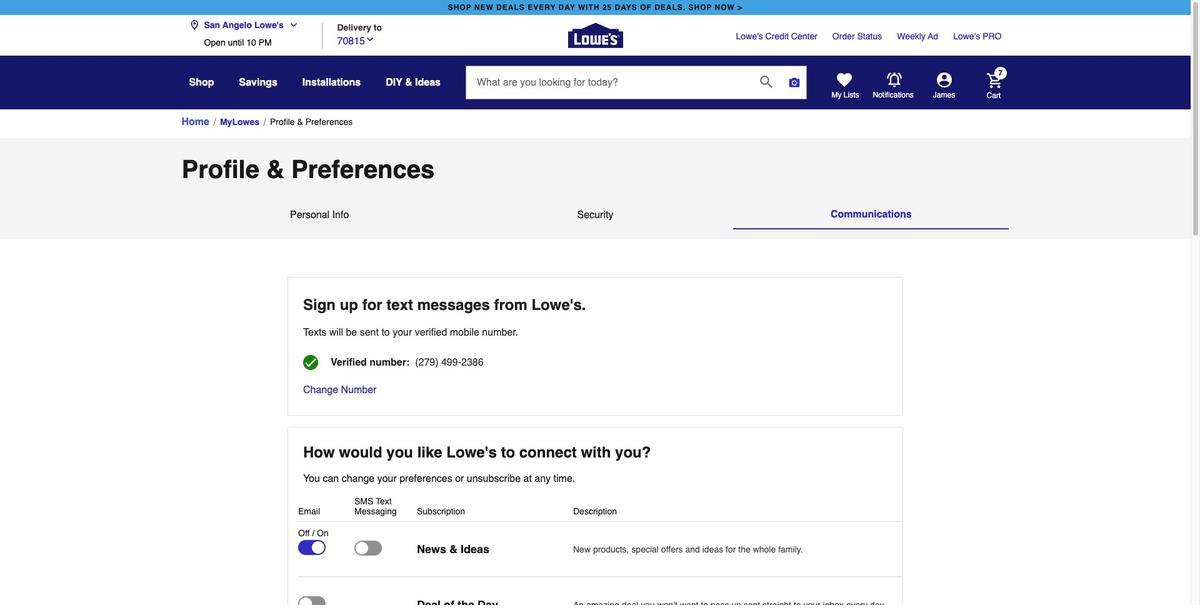 Task type: vqa. For each thing, say whether or not it's contained in the screenshot.
flooring & rugs
no



Task type: locate. For each thing, give the bounding box(es) containing it.
1 horizontal spatial profile
[[270, 117, 295, 127]]

info
[[332, 209, 349, 221]]

sign
[[303, 296, 336, 314]]

open until 10 pm
[[204, 38, 272, 48]]

unsubscribe
[[467, 473, 521, 484]]

shop new deals every day with 25 days of deals. shop now > link
[[445, 0, 745, 15]]

order
[[832, 31, 855, 41]]

navigation inside profile & preferences main content
[[182, 201, 1009, 239]]

1 vertical spatial to
[[382, 327, 390, 338]]

sent
[[360, 327, 379, 338]]

lowe's credit center
[[736, 31, 817, 41]]

1 horizontal spatial ideas
[[461, 543, 489, 556]]

tab panel inside profile & preferences main content
[[182, 229, 1009, 239]]

weekly ad link
[[897, 30, 938, 43]]

number:
[[370, 357, 410, 368]]

1 vertical spatial ideas
[[461, 543, 489, 556]]

25
[[602, 3, 612, 12]]

weekly
[[897, 31, 926, 41]]

the
[[738, 544, 751, 554]]

messages
[[417, 296, 490, 314]]

change number
[[303, 384, 377, 396]]

open
[[204, 38, 225, 48]]

>
[[738, 3, 743, 12]]

ideas inside diy & ideas 'button'
[[415, 77, 441, 88]]

1 vertical spatial for
[[726, 544, 736, 554]]

off
[[298, 528, 310, 538]]

mobile
[[450, 327, 479, 338]]

70815
[[337, 35, 365, 47]]

lowe's up or
[[446, 444, 497, 461]]

change
[[303, 384, 338, 396]]

tab panel
[[182, 229, 1009, 239]]

profile right mylowes
[[270, 117, 295, 127]]

lowe's up pm
[[254, 20, 284, 30]]

my
[[832, 91, 842, 99]]

from
[[494, 296, 527, 314]]

and
[[685, 544, 700, 554]]

shop new deals every day with 25 days of deals. shop now >
[[448, 3, 743, 12]]

0 vertical spatial to
[[374, 22, 382, 32]]

(279)
[[415, 357, 438, 368]]

& inside 'button'
[[405, 77, 412, 88]]

now
[[715, 3, 735, 12]]

tab list inside profile & preferences main content
[[182, 201, 1009, 229]]

ideas right diy
[[415, 77, 441, 88]]

lowe's credit center link
[[736, 30, 817, 43]]

can
[[323, 473, 339, 484]]

savings
[[239, 77, 277, 88]]

shop
[[189, 77, 214, 88]]

installations
[[302, 77, 361, 88]]

pm
[[259, 38, 272, 48]]

how
[[303, 444, 335, 461]]

0 vertical spatial for
[[362, 296, 382, 314]]

your down text at the left
[[393, 327, 412, 338]]

with
[[581, 444, 611, 461]]

7
[[998, 69, 1002, 78]]

None search field
[[466, 66, 807, 111]]

like
[[417, 444, 442, 461]]

to up unsubscribe
[[501, 444, 515, 461]]

how would you like lowe's to connect with you?
[[303, 444, 651, 461]]

lowe's left credit
[[736, 31, 763, 41]]

lowe's.
[[532, 296, 586, 314]]

0 horizontal spatial ideas
[[415, 77, 441, 88]]

sms
[[354, 496, 373, 506]]

notifications
[[873, 91, 914, 99]]

lowe's inside lowe's pro link
[[953, 31, 980, 41]]

number.
[[482, 327, 518, 338]]

2 shop from the left
[[688, 3, 712, 12]]

navigation
[[182, 201, 1009, 239]]

communications
[[831, 209, 912, 220]]

navigation containing communications
[[182, 201, 1009, 239]]

preferences down installations
[[305, 117, 353, 127]]

preferences
[[400, 473, 452, 484]]

days
[[615, 3, 637, 12]]

san
[[204, 20, 220, 30]]

&
[[405, 77, 412, 88], [297, 117, 303, 127], [266, 155, 284, 184], [449, 543, 458, 556]]

profile down mylowes
[[182, 155, 259, 184]]

shop left 'now'
[[688, 3, 712, 12]]

personal info button
[[182, 201, 457, 229]]

tab list containing communications
[[182, 201, 1009, 229]]

0 horizontal spatial profile
[[182, 155, 259, 184]]

order status
[[832, 31, 882, 41]]

will
[[329, 327, 343, 338]]

new
[[474, 3, 494, 12]]

san angelo lowe's
[[204, 20, 284, 30]]

profile & preferences up personal
[[182, 155, 434, 184]]

to up chevron down image
[[374, 22, 382, 32]]

ideas for news & ideas
[[461, 543, 489, 556]]

& down installations button at the left top of page
[[297, 117, 303, 127]]

new products, special offers and ideas for the whole family.
[[573, 544, 803, 554]]

1 horizontal spatial shop
[[688, 3, 712, 12]]

0 vertical spatial profile
[[270, 117, 295, 127]]

chevron down image
[[365, 34, 375, 44]]

checkmark image
[[303, 355, 318, 370]]

1 shop from the left
[[448, 3, 472, 12]]

ideas inside profile & preferences main content
[[461, 543, 489, 556]]

cart
[[987, 91, 1001, 100]]

your
[[393, 327, 412, 338], [377, 473, 397, 484]]

preferences up info
[[291, 155, 434, 184]]

& right diy
[[405, 77, 412, 88]]

status
[[857, 31, 882, 41]]

to
[[374, 22, 382, 32], [382, 327, 390, 338], [501, 444, 515, 461]]

special
[[632, 544, 659, 554]]

0 vertical spatial ideas
[[415, 77, 441, 88]]

my lists
[[832, 91, 859, 99]]

verified number: (279) 499-2386
[[331, 357, 484, 368]]

0 horizontal spatial shop
[[448, 3, 472, 12]]

& down profile & preferences link
[[266, 155, 284, 184]]

to right sent
[[382, 327, 390, 338]]

tab list
[[182, 201, 1009, 229]]

lowe's left pro
[[953, 31, 980, 41]]

shop left new
[[448, 3, 472, 12]]

profile & preferences
[[270, 117, 353, 127], [182, 155, 434, 184]]

diy
[[386, 77, 402, 88]]

savings button
[[239, 71, 277, 94]]

for right up at the left of the page
[[362, 296, 382, 314]]

profile & preferences down installations
[[270, 117, 353, 127]]

10
[[246, 38, 256, 48]]

ideas
[[702, 544, 723, 554]]

ideas
[[415, 77, 441, 88], [461, 543, 489, 556]]

your up the text
[[377, 473, 397, 484]]

1 vertical spatial preferences
[[291, 155, 434, 184]]

ideas right news
[[461, 543, 489, 556]]

installations button
[[302, 71, 361, 94]]

ad
[[928, 31, 938, 41]]

personal
[[290, 209, 329, 221]]

shop button
[[189, 71, 214, 94]]

for left the at the bottom right of the page
[[726, 544, 736, 554]]

& right news
[[449, 543, 458, 556]]

whole
[[753, 544, 776, 554]]

deals.
[[654, 3, 686, 12]]

0 horizontal spatial for
[[362, 296, 382, 314]]



Task type: describe. For each thing, give the bounding box(es) containing it.
time.
[[553, 473, 575, 484]]

text
[[376, 496, 392, 506]]

messaging
[[354, 506, 397, 516]]

personal info
[[290, 209, 349, 221]]

of
[[640, 3, 652, 12]]

sign up for text messages from lowe's.
[[303, 296, 586, 314]]

you?
[[615, 444, 651, 461]]

products,
[[593, 544, 629, 554]]

diy & ideas button
[[386, 71, 441, 94]]

1 horizontal spatial for
[[726, 544, 736, 554]]

lowe's home improvement cart image
[[987, 73, 1002, 88]]

lowe's pro link
[[953, 30, 1002, 43]]

chevron down image
[[284, 20, 299, 30]]

you
[[303, 473, 320, 484]]

texts
[[303, 327, 326, 338]]

0 vertical spatial preferences
[[305, 117, 353, 127]]

until
[[228, 38, 244, 48]]

would
[[339, 444, 382, 461]]

delivery to
[[337, 22, 382, 32]]

location image
[[189, 20, 199, 30]]

offers
[[661, 544, 683, 554]]

order status link
[[832, 30, 882, 43]]

mylowes
[[220, 117, 259, 127]]

2386
[[461, 357, 484, 368]]

james
[[933, 91, 955, 99]]

subscription
[[417, 506, 465, 516]]

connect
[[519, 444, 577, 461]]

499-
[[441, 357, 461, 368]]

profile & preferences main content
[[0, 109, 1191, 605]]

home link
[[182, 114, 209, 129]]

texts will be sent to your verified mobile number.
[[303, 327, 518, 338]]

every
[[528, 3, 556, 12]]

1 vertical spatial profile & preferences
[[182, 155, 434, 184]]

lowe's inside 'lowe's credit center' 'link'
[[736, 31, 763, 41]]

0 vertical spatial profile & preferences
[[270, 117, 353, 127]]

lowe's inside the "san angelo lowe's" "button"
[[254, 20, 284, 30]]

be
[[346, 327, 357, 338]]

with
[[578, 3, 600, 12]]

angelo
[[222, 20, 252, 30]]

center
[[791, 31, 817, 41]]

1 vertical spatial your
[[377, 473, 397, 484]]

lowe's home improvement notification center image
[[887, 73, 902, 88]]

/
[[312, 528, 315, 538]]

verified
[[415, 327, 447, 338]]

description
[[573, 506, 617, 516]]

news
[[417, 543, 446, 556]]

up
[[340, 296, 358, 314]]

at
[[523, 473, 532, 484]]

delivery
[[337, 22, 371, 32]]

70815 button
[[337, 32, 375, 48]]

pro
[[983, 31, 1002, 41]]

credit
[[765, 31, 789, 41]]

on
[[317, 528, 329, 538]]

2 vertical spatial to
[[501, 444, 515, 461]]

communications button
[[733, 201, 1009, 229]]

sms text messaging
[[354, 496, 397, 516]]

you
[[386, 444, 413, 461]]

lowe's home improvement logo image
[[568, 8, 623, 63]]

change number button
[[303, 383, 383, 398]]

mylowes link
[[220, 116, 259, 128]]

camera image
[[788, 76, 801, 89]]

family.
[[778, 544, 803, 554]]

lists
[[844, 91, 859, 99]]

ideas for diy & ideas
[[415, 77, 441, 88]]

deals
[[496, 3, 525, 12]]

lowe's home improvement lists image
[[837, 73, 852, 88]]

lowe's inside profile & preferences main content
[[446, 444, 497, 461]]

lowe's pro
[[953, 31, 1002, 41]]

1 vertical spatial profile
[[182, 155, 259, 184]]

security
[[577, 209, 613, 221]]

off / on
[[298, 528, 329, 538]]

security button
[[457, 201, 733, 229]]

or
[[455, 473, 464, 484]]

Search Query text field
[[466, 66, 750, 99]]

profile & preferences link
[[270, 116, 353, 128]]

any
[[535, 473, 551, 484]]

my lists link
[[832, 73, 859, 100]]

change
[[342, 473, 375, 484]]

you can change your preferences or unsubscribe at any time.
[[303, 473, 575, 484]]

news & ideas
[[417, 543, 489, 556]]

diy & ideas
[[386, 77, 441, 88]]

text
[[386, 296, 413, 314]]

search image
[[760, 75, 773, 88]]

0 vertical spatial your
[[393, 327, 412, 338]]



